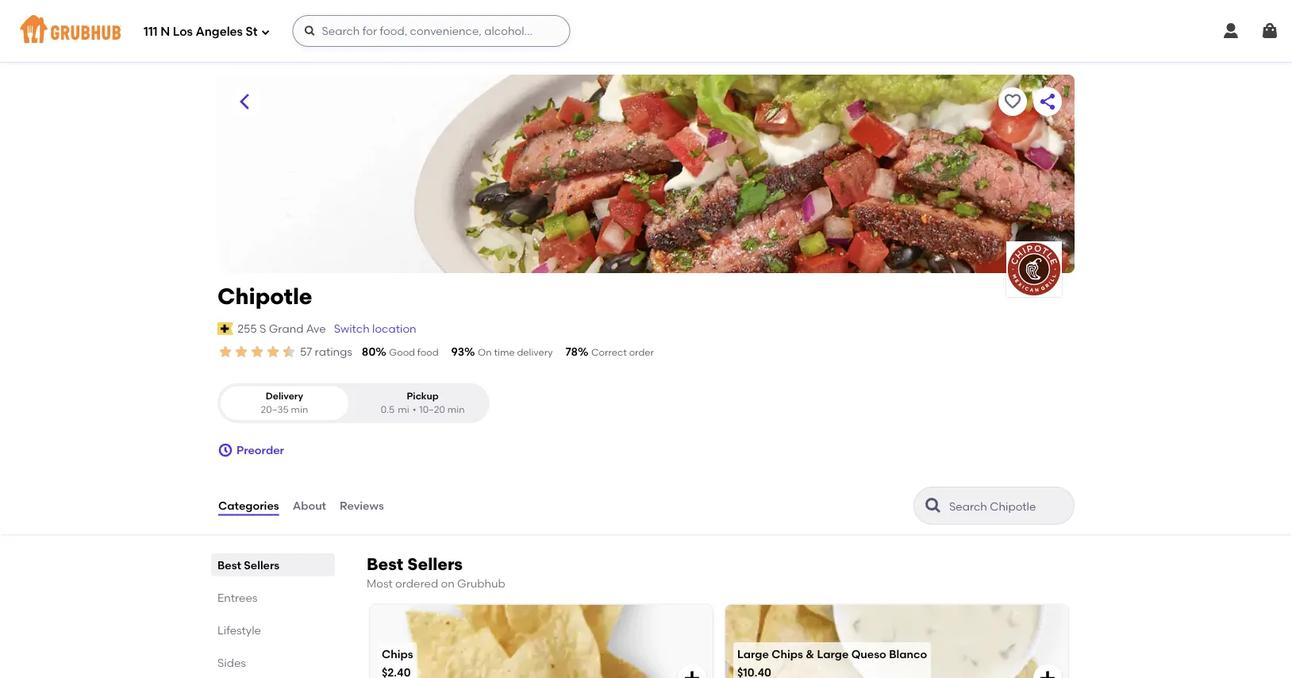 Task type: vqa. For each thing, say whether or not it's contained in the screenshot.
Good food's the "100"
no



Task type: locate. For each thing, give the bounding box(es) containing it.
large
[[738, 647, 769, 661], [818, 647, 849, 661]]

sellers inside best sellers most ordered on grubhub
[[408, 554, 463, 575]]

good food
[[389, 347, 439, 358]]

delivery
[[266, 390, 303, 402]]

chips down the most
[[382, 647, 413, 661]]

queso
[[852, 647, 887, 661]]

pickup
[[407, 390, 439, 402]]

min
[[291, 404, 308, 415], [448, 404, 465, 415]]

best sellers most ordered on grubhub
[[367, 554, 506, 591]]

large left &
[[738, 647, 769, 661]]

svg image
[[261, 27, 270, 37], [1039, 669, 1058, 678]]

78
[[566, 345, 578, 359]]

93
[[452, 345, 465, 359]]

reviews
[[340, 499, 384, 513]]

&
[[806, 647, 815, 661]]

on
[[441, 577, 455, 591]]

chips
[[382, 647, 413, 661], [772, 647, 804, 661]]

about
[[293, 499, 326, 513]]

0 horizontal spatial svg image
[[261, 27, 270, 37]]

grand
[[269, 322, 304, 335]]

large chips & large queso blanco button
[[726, 605, 1069, 678]]

min down delivery
[[291, 404, 308, 415]]

star icon image
[[218, 344, 233, 360], [233, 344, 249, 360], [249, 344, 265, 360], [265, 344, 281, 360], [281, 344, 297, 360], [281, 344, 297, 360]]

•
[[413, 404, 416, 415]]

los
[[173, 25, 193, 39]]

order
[[629, 347, 654, 358]]

large right &
[[818, 647, 849, 661]]

caret left icon image
[[235, 92, 254, 111]]

best
[[367, 554, 404, 575], [218, 558, 241, 572]]

0 vertical spatial svg image
[[261, 27, 270, 37]]

0 horizontal spatial sellers
[[244, 558, 280, 572]]

delivery
[[517, 347, 553, 358]]

255 s grand ave button
[[237, 320, 327, 338]]

0 horizontal spatial large
[[738, 647, 769, 661]]

location
[[373, 322, 417, 335]]

mi
[[398, 404, 409, 415]]

chips left &
[[772, 647, 804, 661]]

sellers up on at the bottom left
[[408, 554, 463, 575]]

lifestyle
[[218, 623, 261, 637]]

ordered
[[396, 577, 438, 591]]

min right 10–20
[[448, 404, 465, 415]]

entrees
[[218, 591, 258, 604]]

255 s grand ave
[[238, 322, 326, 335]]

switch location
[[334, 322, 417, 335]]

svg image
[[1222, 21, 1241, 41], [1261, 21, 1280, 41], [304, 25, 316, 37], [218, 442, 233, 458], [683, 669, 702, 678]]

main navigation navigation
[[0, 0, 1293, 62]]

preorder
[[237, 443, 284, 457]]

sellers up entrees tab
[[244, 558, 280, 572]]

best up the entrees
[[218, 558, 241, 572]]

111
[[144, 25, 158, 39]]

best up the most
[[367, 554, 404, 575]]

0 horizontal spatial chips
[[382, 647, 413, 661]]

on time delivery
[[478, 347, 553, 358]]

preorder button
[[218, 436, 284, 465]]

1 horizontal spatial large
[[818, 647, 849, 661]]

chipotle
[[218, 283, 313, 310]]

1 min from the left
[[291, 404, 308, 415]]

save this restaurant image
[[1004, 92, 1023, 111]]

1 horizontal spatial min
[[448, 404, 465, 415]]

2 min from the left
[[448, 404, 465, 415]]

best inside best sellers most ordered on grubhub
[[367, 554, 404, 575]]

1 horizontal spatial sellers
[[408, 554, 463, 575]]

subscription pass image
[[218, 322, 234, 335]]

sides tab
[[218, 654, 329, 671]]

1 horizontal spatial best
[[367, 554, 404, 575]]

search icon image
[[924, 496, 943, 515]]

sellers for best sellers
[[244, 558, 280, 572]]

good
[[389, 347, 415, 358]]

2 chips from the left
[[772, 647, 804, 661]]

ave
[[306, 322, 326, 335]]

1 vertical spatial svg image
[[1039, 669, 1058, 678]]

0 horizontal spatial best
[[218, 558, 241, 572]]

save this restaurant button
[[999, 87, 1028, 116]]

sellers inside tab
[[244, 558, 280, 572]]

best for best sellers most ordered on grubhub
[[367, 554, 404, 575]]

0 horizontal spatial min
[[291, 404, 308, 415]]

large chips & large queso blanco
[[738, 647, 928, 661]]

switch location button
[[333, 320, 417, 338]]

1 horizontal spatial chips
[[772, 647, 804, 661]]

sellers
[[408, 554, 463, 575], [244, 558, 280, 572]]

min inside the delivery 20–35 min
[[291, 404, 308, 415]]

option group
[[218, 383, 490, 423]]

best inside tab
[[218, 558, 241, 572]]

57 ratings
[[300, 345, 352, 359]]



Task type: describe. For each thing, give the bounding box(es) containing it.
sellers for best sellers most ordered on grubhub
[[408, 554, 463, 575]]

lifestyle tab
[[218, 622, 329, 639]]

sides
[[218, 656, 246, 670]]

Search for food, convenience, alcohol... search field
[[293, 15, 571, 47]]

most
[[367, 577, 393, 591]]

111 n los angeles st
[[144, 25, 258, 39]]

categories button
[[218, 477, 280, 535]]

reviews button
[[339, 477, 385, 535]]

chips button
[[370, 605, 713, 678]]

ratings
[[315, 345, 352, 359]]

best for best sellers
[[218, 558, 241, 572]]

correct
[[592, 347, 627, 358]]

1 horizontal spatial svg image
[[1039, 669, 1058, 678]]

Search Chipotle search field
[[948, 499, 1070, 514]]

svg image inside main navigation navigation
[[261, 27, 270, 37]]

categories
[[218, 499, 279, 513]]

delivery 20–35 min
[[261, 390, 308, 415]]

10–20
[[420, 404, 445, 415]]

grubhub
[[457, 577, 506, 591]]

255
[[238, 322, 257, 335]]

best sellers tab
[[218, 557, 329, 573]]

1 chips from the left
[[382, 647, 413, 661]]

20–35
[[261, 404, 289, 415]]

blanco
[[890, 647, 928, 661]]

2 large from the left
[[818, 647, 849, 661]]

chipotle logo image
[[1007, 241, 1063, 297]]

switch
[[334, 322, 370, 335]]

57
[[300, 345, 312, 359]]

share icon image
[[1039, 92, 1058, 111]]

pickup 0.5 mi • 10–20 min
[[381, 390, 465, 415]]

80
[[362, 345, 376, 359]]

s
[[260, 322, 266, 335]]

angeles
[[196, 25, 243, 39]]

0.5
[[381, 404, 395, 415]]

about button
[[292, 477, 327, 535]]

on
[[478, 347, 492, 358]]

entrees tab
[[218, 589, 329, 606]]

svg image inside preorder button
[[218, 442, 233, 458]]

best sellers
[[218, 558, 280, 572]]

st
[[246, 25, 258, 39]]

time
[[494, 347, 515, 358]]

1 large from the left
[[738, 647, 769, 661]]

n
[[161, 25, 170, 39]]

food
[[418, 347, 439, 358]]

correct order
[[592, 347, 654, 358]]

min inside pickup 0.5 mi • 10–20 min
[[448, 404, 465, 415]]

option group containing delivery 20–35 min
[[218, 383, 490, 423]]



